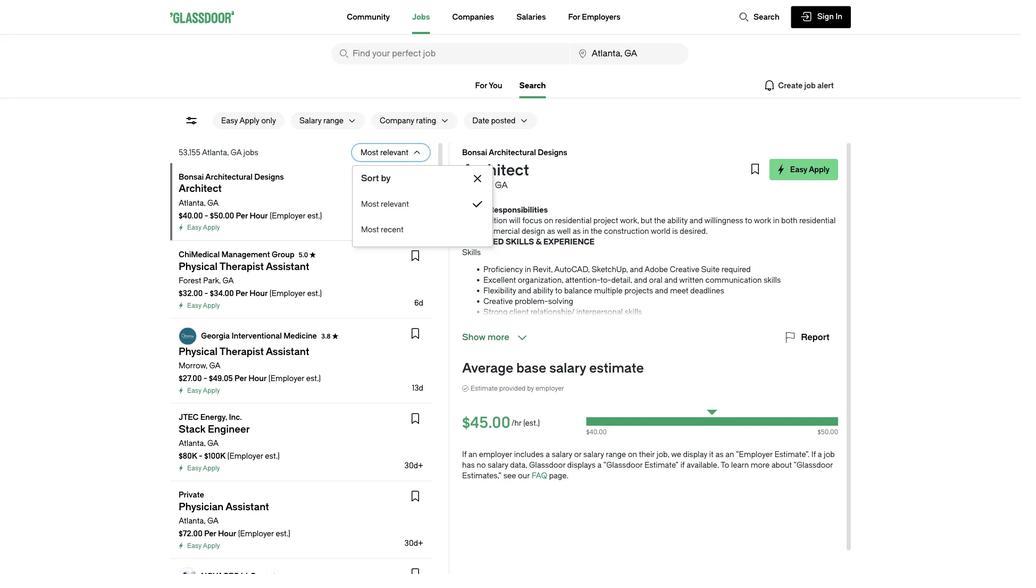 Task type: vqa. For each thing, say whether or not it's contained in the screenshot.
Use
no



Task type: locate. For each thing, give the bounding box(es) containing it.
-
[[205, 212, 208, 220], [205, 290, 208, 298], [204, 375, 207, 383], [199, 452, 203, 461]]

employer up no
[[479, 451, 513, 459]]

1 vertical spatial range
[[606, 451, 627, 459]]

apply for morrow, ga $27.00 - $49.05 per hour (employer est.)
[[203, 387, 220, 395]]

creative down flexibility
[[484, 297, 513, 306]]

"glassdoor down their
[[604, 461, 643, 470]]

1 vertical spatial $50.00
[[818, 429, 839, 436]]

0 horizontal spatial architectural
[[205, 173, 253, 181]]

per right $34.00
[[236, 290, 248, 298]]

atlanta, inside atlanta, ga $40.00 - $50.00 per hour (employer est.)
[[179, 199, 206, 208]]

employer inside "if an employer includes a salary or salary range on their job, we display it as an "employer estimate".  if a job has no salary data, glassdoor displays a "glassdoor estimate" if available.  to learn more about "glassdoor estimates," see our"
[[479, 451, 513, 459]]

$50.00 inside atlanta, ga $40.00 - $50.00 per hour (employer est.)
[[210, 212, 234, 220]]

salary range button
[[291, 112, 344, 129]]

salaries
[[517, 13, 546, 21]]

a up the glassdoor
[[546, 451, 550, 459]]

easy down the $27.00
[[187, 387, 202, 395]]

1 vertical spatial bonsai
[[179, 173, 204, 181]]

"employer
[[736, 451, 773, 459]]

apply for atlanta, ga $40.00 - $50.00 per hour (employer est.)
[[203, 224, 220, 232]]

2 vertical spatial most
[[361, 225, 379, 234]]

easy for atlanta, ga $40.00 - $50.00 per hour (employer est.)
[[187, 224, 202, 232]]

on left their
[[628, 451, 638, 459]]

designs inside bonsai architectural designs architect atlanta, ga
[[538, 148, 568, 157]]

easy inside button
[[221, 116, 238, 125]]

2 horizontal spatial a
[[818, 451, 823, 459]]

0 vertical spatial ★
[[310, 251, 316, 259]]

average base salary estimate
[[463, 361, 644, 376]]

easy up both
[[791, 165, 808, 174]]

hour right '$72.00'
[[218, 530, 237, 539]]

easy for atlanta, ga $80k - $100k (employer est.)
[[187, 465, 202, 472]]

it
[[710, 451, 714, 459]]

for left employers
[[569, 13, 581, 21]]

2 an from the left
[[726, 451, 735, 459]]

commercial
[[478, 227, 520, 236]]

atlanta, for jtec energy, inc.
[[179, 440, 206, 448]]

0 horizontal spatial "glassdoor
[[604, 461, 643, 470]]

as inside "if an employer includes a salary or salary range on their job, we display it as an "employer estimate".  if a job has no salary data, glassdoor displays a "glassdoor estimate" if available.  to learn more about "glassdoor estimates," see our"
[[716, 451, 724, 459]]

0 horizontal spatial skills
[[625, 308, 642, 317]]

you
[[489, 81, 503, 90]]

1 horizontal spatial to
[[746, 216, 753, 225]]

1 vertical spatial on
[[628, 451, 638, 459]]

skills
[[764, 276, 781, 285], [625, 308, 642, 317]]

0 vertical spatial skills
[[764, 276, 781, 285]]

skills
[[506, 238, 535, 246]]

per inside forest park, ga $32.00 - $34.00 per hour (employer est.)
[[236, 290, 248, 298]]

0 horizontal spatial on
[[545, 216, 554, 225]]

and up desired.
[[690, 216, 703, 225]]

1 vertical spatial for
[[476, 81, 488, 90]]

on inside "if an employer includes a salary or salary range on their job, we display it as an "employer estimate".  if a job has no salary data, glassdoor displays a "glassdoor estimate" if available.  to learn more about "glassdoor estimates," see our"
[[628, 451, 638, 459]]

atlanta, up '$72.00'
[[179, 517, 206, 526]]

more down "employer
[[751, 461, 770, 470]]

relevant up sort by on the top left
[[381, 148, 409, 157]]

★ for chimedical management group
[[310, 251, 316, 259]]

0 horizontal spatial bonsai
[[179, 173, 204, 181]]

- inside morrow, ga $27.00 - $49.05 per hour (employer est.)
[[204, 375, 207, 383]]

designs for bonsai architectural designs architect atlanta, ga
[[538, 148, 568, 157]]

None field
[[332, 43, 570, 64], [571, 43, 689, 64]]

interventional
[[232, 332, 282, 341]]

per right '$72.00'
[[204, 530, 217, 539]]

1 vertical spatial to
[[556, 287, 563, 295]]

georgia
[[201, 332, 230, 341]]

creative up written
[[670, 265, 700, 274]]

the down project
[[591, 227, 603, 236]]

hour inside atlanta, ga $72.00 per hour (employer est.)
[[218, 530, 237, 539]]

most for most relevant button at the top left of page
[[361, 200, 379, 209]]

0 vertical spatial search
[[754, 13, 780, 21]]

includes
[[514, 451, 544, 459]]

6d
[[415, 299, 424, 308]]

most left recent
[[361, 225, 379, 234]]

chimedical management group 5.0 ★
[[179, 250, 316, 259]]

atlanta, up $80k
[[179, 440, 206, 448]]

- for morrow, ga $27.00 - $49.05 per hour (employer est.)
[[204, 375, 207, 383]]

average
[[463, 361, 514, 376]]

$50.00 up job
[[818, 429, 839, 436]]

architectural inside bonsai architectural designs architect atlanta, ga
[[489, 148, 536, 157]]

bonsai down 53,155
[[179, 173, 204, 181]]

0 horizontal spatial designs
[[255, 173, 284, 181]]

(employer inside atlanta, ga $40.00 - $50.00 per hour (employer est.)
[[270, 212, 306, 220]]

attention-
[[566, 276, 601, 285]]

none field down companies "link"
[[332, 43, 570, 64]]

report
[[802, 333, 830, 343]]

$34.00
[[210, 290, 234, 298]]

hour right $49.05
[[249, 375, 267, 383]]

range inside 'salary range' dropdown button
[[324, 116, 344, 125]]

most relevant button
[[353, 192, 493, 217]]

more right show
[[488, 333, 510, 343]]

by right provided
[[528, 385, 534, 393]]

only
[[261, 116, 276, 125]]

easy apply for forest park, ga $32.00 - $34.00 per hour (employer est.)
[[187, 302, 220, 309]]

jobs list element
[[170, 163, 439, 575]]

easy up chimedical
[[187, 224, 202, 232]]

1 vertical spatial creative
[[484, 297, 513, 306]]

0 horizontal spatial to
[[556, 287, 563, 295]]

0 vertical spatial designs
[[538, 148, 568, 157]]

our
[[518, 472, 530, 481]]

2 horizontal spatial as
[[716, 451, 724, 459]]

position
[[479, 216, 508, 225]]

0 horizontal spatial residential
[[556, 216, 592, 225]]

1 horizontal spatial more
[[751, 461, 770, 470]]

1 vertical spatial relevant
[[381, 200, 409, 209]]

★ for georgia interventional medicine
[[332, 333, 339, 340]]

★ right 5.0
[[310, 251, 316, 259]]

easy down the $32.00
[[187, 302, 202, 309]]

none field down employers
[[571, 43, 689, 64]]

most inside most relevant dropdown button
[[361, 148, 379, 157]]

apply for forest park, ga $32.00 - $34.00 per hour (employer est.)
[[203, 302, 220, 309]]

balance
[[565, 287, 593, 295]]

client
[[510, 308, 529, 317]]

0 vertical spatial for
[[569, 13, 581, 21]]

1 30d+ from the top
[[405, 462, 424, 471]]

0 horizontal spatial range
[[324, 116, 344, 125]]

0 horizontal spatial an
[[469, 451, 478, 459]]

by right sort
[[381, 174, 391, 184]]

show
[[463, 333, 486, 343]]

&
[[481, 206, 487, 214], [536, 238, 542, 246]]

0 vertical spatial &
[[481, 206, 487, 214]]

1 horizontal spatial by
[[528, 385, 534, 393]]

apply inside button
[[240, 116, 260, 125]]

- right $80k
[[199, 452, 203, 461]]

learn
[[732, 461, 749, 470]]

range inside "if an employer includes a salary or salary range on their job, we display it as an "employer estimate".  if a job has no salary data, glassdoor displays a "glassdoor estimate" if available.  to learn more about "glassdoor estimates," see our"
[[606, 451, 627, 459]]

1 vertical spatial employer
[[479, 451, 513, 459]]

★ inside georgia interventional medicine 3.8 ★
[[332, 333, 339, 340]]

an up the "has"
[[469, 451, 478, 459]]

ability
[[668, 216, 688, 225], [533, 287, 554, 295]]

most relevant
[[361, 148, 409, 157], [361, 200, 409, 209]]

date posted button
[[464, 112, 516, 129]]

0 vertical spatial range
[[324, 116, 344, 125]]

& right role
[[481, 206, 487, 214]]

relevant inside dropdown button
[[381, 148, 409, 157]]

strong
[[484, 308, 508, 317]]

architectural down 53,155 atlanta, ga jobs
[[205, 173, 253, 181]]

estimate".
[[775, 451, 810, 459]]

as left well
[[547, 227, 556, 236]]

park,
[[203, 277, 221, 286]]

1 horizontal spatial $40.00
[[587, 429, 607, 436]]

1 horizontal spatial if
[[812, 451, 816, 459]]

1 vertical spatial ★
[[332, 333, 339, 340]]

skills right communication
[[764, 276, 781, 285]]

as
[[547, 227, 556, 236], [573, 227, 581, 236], [716, 451, 724, 459]]

more inside "if an employer includes a salary or salary range on their job, we display it as an "employer estimate".  if a job has no salary data, glassdoor displays a "glassdoor estimate" if available.  to learn more about "glassdoor estimates," see our"
[[751, 461, 770, 470]]

0 horizontal spatial &
[[481, 206, 487, 214]]

georgia interventional medicine logo image
[[179, 328, 196, 345]]

0 vertical spatial relevant
[[381, 148, 409, 157]]

2 none field from the left
[[571, 43, 689, 64]]

0 vertical spatial ability
[[668, 216, 688, 225]]

Search location field
[[571, 43, 689, 64]]

- for atlanta, ga $80k - $100k (employer est.)
[[199, 452, 203, 461]]

per
[[236, 212, 248, 220], [236, 290, 248, 298], [235, 375, 247, 383], [204, 530, 217, 539]]

and up meet
[[665, 276, 678, 285]]

in left revit,
[[525, 265, 531, 274]]

0 horizontal spatial as
[[547, 227, 556, 236]]

1 horizontal spatial as
[[573, 227, 581, 236]]

easy for morrow, ga $27.00 - $49.05 per hour (employer est.)
[[187, 387, 202, 395]]

30d+
[[405, 462, 424, 471], [405, 540, 424, 548]]

0 vertical spatial the
[[655, 216, 666, 225]]

1 horizontal spatial bonsai
[[463, 148, 488, 157]]

easy down '$72.00'
[[187, 543, 202, 550]]

1 horizontal spatial range
[[606, 451, 627, 459]]

the
[[655, 216, 666, 225], [591, 227, 603, 236]]

0 horizontal spatial search
[[520, 81, 546, 90]]

2 "glassdoor from the left
[[794, 461, 834, 470]]

1 horizontal spatial on
[[628, 451, 638, 459]]

1 horizontal spatial an
[[726, 451, 735, 459]]

0 vertical spatial most relevant
[[361, 148, 409, 157]]

atlanta, down bonsai architectural designs at top
[[179, 199, 206, 208]]

(employer inside atlanta, ga $72.00 per hour (employer est.)
[[238, 530, 274, 539]]

residential up well
[[556, 216, 592, 225]]

1 if from the left
[[463, 451, 467, 459]]

salary up see
[[488, 461, 509, 470]]

most relevant inside button
[[361, 200, 409, 209]]

architect
[[463, 162, 530, 180]]

est.) inside atlanta, ga $80k - $100k (employer est.)
[[265, 452, 280, 461]]

1 vertical spatial designs
[[255, 173, 284, 181]]

1 horizontal spatial designs
[[538, 148, 568, 157]]

an
[[469, 451, 478, 459], [726, 451, 735, 459]]

0 vertical spatial more
[[488, 333, 510, 343]]

easy down $80k
[[187, 465, 202, 472]]

employer
[[536, 385, 565, 393], [479, 451, 513, 459]]

1 vertical spatial &
[[536, 238, 542, 246]]

creative
[[670, 265, 700, 274], [484, 297, 513, 306]]

1 vertical spatial by
[[528, 385, 534, 393]]

- up chimedical
[[205, 212, 208, 220]]

per up the management
[[236, 212, 248, 220]]

0 horizontal spatial creative
[[484, 297, 513, 306]]

a left job
[[818, 451, 823, 459]]

job,
[[657, 451, 670, 459]]

1 vertical spatial architectural
[[205, 173, 253, 181]]

1 vertical spatial ability
[[533, 287, 554, 295]]

0 horizontal spatial employer
[[479, 451, 513, 459]]

to
[[746, 216, 753, 225], [556, 287, 563, 295]]

bonsai up close dropdown "icon"
[[463, 148, 488, 157]]

apply
[[240, 116, 260, 125], [809, 165, 830, 174], [203, 224, 220, 232], [203, 302, 220, 309], [203, 387, 220, 395], [203, 465, 220, 472], [203, 543, 220, 550]]

ga inside atlanta, ga $40.00 - $50.00 per hour (employer est.)
[[208, 199, 219, 208]]

0 vertical spatial $40.00
[[179, 212, 203, 220]]

range left their
[[606, 451, 627, 459]]

1 horizontal spatial none field
[[571, 43, 689, 64]]

estimate provided by employer
[[471, 385, 565, 393]]

most inside most recent button
[[361, 225, 379, 234]]

1 horizontal spatial architectural
[[489, 148, 536, 157]]

hour inside forest park, ga $32.00 - $34.00 per hour (employer est.)
[[250, 290, 268, 298]]

$40.00
[[179, 212, 203, 220], [587, 429, 607, 436]]

atlanta, inside atlanta, ga $72.00 per hour (employer est.)
[[179, 517, 206, 526]]

more inside dropdown button
[[488, 333, 510, 343]]

★ inside chimedical management group 5.0 ★
[[310, 251, 316, 259]]

2 30d+ from the top
[[405, 540, 424, 548]]

in left both
[[774, 216, 780, 225]]

2 horizontal spatial in
[[774, 216, 780, 225]]

sort by list box
[[353, 192, 493, 243]]

bonsai inside bonsai architectural designs architect atlanta, ga
[[463, 148, 488, 157]]

in up experience
[[583, 227, 589, 236]]

most recent
[[361, 225, 404, 234]]

if up the "has"
[[463, 451, 467, 459]]

range right salary
[[324, 116, 344, 125]]

"glassdoor down job
[[794, 461, 834, 470]]

bonsai inside jobs list element
[[179, 173, 204, 181]]

most relevant up most recent
[[361, 200, 409, 209]]

- down 'park,'
[[205, 290, 208, 298]]

30d+ for atlanta, ga $80k - $100k (employer est.)
[[405, 462, 424, 471]]

for left you
[[476, 81, 488, 90]]

easy up 53,155 atlanta, ga jobs
[[221, 116, 238, 125]]

glassdoor
[[530, 461, 566, 470]]

0 vertical spatial most
[[361, 148, 379, 157]]

atlanta, inside bonsai architectural designs architect atlanta, ga
[[463, 181, 493, 191]]

est.) inside morrow, ga $27.00 - $49.05 per hour (employer est.)
[[306, 375, 321, 383]]

1 horizontal spatial in
[[583, 227, 589, 236]]

atlanta, ga $72.00 per hour (employer est.)
[[179, 517, 291, 539]]

0 vertical spatial architectural
[[489, 148, 536, 157]]

in
[[774, 216, 780, 225], [583, 227, 589, 236], [525, 265, 531, 274]]

0 horizontal spatial ★
[[310, 251, 316, 259]]

skills
[[463, 248, 481, 257]]

skills down projects
[[625, 308, 642, 317]]

architectural up architect
[[489, 148, 536, 157]]

company rating button
[[371, 112, 437, 129]]

1 horizontal spatial ★
[[332, 333, 339, 340]]

- right the $27.00
[[204, 375, 207, 383]]

most
[[361, 148, 379, 157], [361, 200, 379, 209], [361, 225, 379, 234]]

★ right 3.8
[[332, 333, 339, 340]]

architectural inside jobs list element
[[205, 173, 253, 181]]

ability down organization,
[[533, 287, 554, 295]]

most relevant button
[[352, 144, 409, 161]]

0 horizontal spatial $50.00
[[210, 212, 234, 220]]

role
[[463, 206, 479, 214]]

sort
[[361, 174, 379, 184]]

none field search keyword
[[332, 43, 570, 64]]

for
[[569, 13, 581, 21], [476, 81, 488, 90]]

atlanta, right 53,155
[[202, 148, 229, 157]]

estimate"
[[645, 461, 679, 470]]

- inside atlanta, ga $80k - $100k (employer est.)
[[199, 452, 203, 461]]

atlanta, for private
[[179, 517, 206, 526]]

to up solving
[[556, 287, 563, 295]]

per inside morrow, ga $27.00 - $49.05 per hour (employer est.)
[[235, 375, 247, 383]]

autocad,
[[555, 265, 590, 274]]

as right it
[[716, 451, 724, 459]]

salary
[[300, 116, 322, 125]]

by
[[381, 174, 391, 184], [528, 385, 534, 393]]

most relevant inside dropdown button
[[361, 148, 409, 157]]

an up to
[[726, 451, 735, 459]]

1 vertical spatial 30d+
[[405, 540, 424, 548]]

- inside atlanta, ga $40.00 - $50.00 per hour (employer est.)
[[205, 212, 208, 220]]

0 horizontal spatial ability
[[533, 287, 554, 295]]

most up sort
[[361, 148, 379, 157]]

per right $49.05
[[235, 375, 247, 383]]

world
[[651, 227, 671, 236]]

rating
[[416, 116, 437, 125]]

desired.
[[680, 227, 708, 236]]

0 horizontal spatial by
[[381, 174, 391, 184]]

1 horizontal spatial residential
[[800, 216, 836, 225]]

employer down average base salary estimate
[[536, 385, 565, 393]]

work
[[755, 216, 772, 225]]

ga inside atlanta, ga $80k - $100k (employer est.)
[[208, 440, 219, 448]]

0 horizontal spatial more
[[488, 333, 510, 343]]

2 vertical spatial in
[[525, 265, 531, 274]]

1 horizontal spatial search
[[754, 13, 780, 21]]

0 horizontal spatial for
[[476, 81, 488, 90]]

1 horizontal spatial "glassdoor
[[794, 461, 834, 470]]

if left job
[[812, 451, 816, 459]]

none field search location
[[571, 43, 689, 64]]

1 horizontal spatial employer
[[536, 385, 565, 393]]

30d+ for atlanta, ga $72.00 per hour (employer est.)
[[405, 540, 424, 548]]

0 vertical spatial $50.00
[[210, 212, 234, 220]]

(employer inside atlanta, ga $80k - $100k (employer est.)
[[228, 452, 263, 461]]

$50.00 down bonsai architectural designs at top
[[210, 212, 234, 220]]

1 vertical spatial in
[[583, 227, 589, 236]]

relevant inside button
[[381, 200, 409, 209]]

ga inside forest park, ga $32.00 - $34.00 per hour (employer est.)
[[223, 277, 234, 286]]

0 horizontal spatial in
[[525, 265, 531, 274]]

residential right both
[[800, 216, 836, 225]]

morrow,
[[179, 362, 208, 371]]

$40.00 up displays on the right
[[587, 429, 607, 436]]

recent
[[381, 225, 404, 234]]

on right focus in the right of the page
[[545, 216, 554, 225]]

bonsai architectural designs architect atlanta, ga
[[463, 148, 568, 191]]

hour up chimedical management group 5.0 ★
[[250, 212, 268, 220]]

$49.05
[[209, 375, 233, 383]]

designs
[[538, 148, 568, 157], [255, 173, 284, 181]]

1 vertical spatial more
[[751, 461, 770, 470]]

relevant up recent
[[381, 200, 409, 209]]

bonsai architectural designs
[[179, 173, 284, 181]]

designs inside jobs list element
[[255, 173, 284, 181]]

atlanta, down architect
[[463, 181, 493, 191]]

jtec energy, inc.
[[179, 414, 242, 422]]

& down design
[[536, 238, 542, 246]]

ability up is
[[668, 216, 688, 225]]

1 none field from the left
[[332, 43, 570, 64]]

easy apply for atlanta, ga $80k - $100k (employer est.)
[[187, 465, 220, 472]]

a right displays on the right
[[598, 461, 602, 470]]

1 residential from the left
[[556, 216, 592, 225]]

most down sort
[[361, 200, 379, 209]]

apply for atlanta, ga $80k - $100k (employer est.)
[[203, 465, 220, 472]]

most inside most relevant button
[[361, 200, 379, 209]]

1 vertical spatial most relevant
[[361, 200, 409, 209]]

to left the work
[[746, 216, 753, 225]]

hour inside atlanta, ga $40.00 - $50.00 per hour (employer est.)
[[250, 212, 268, 220]]

"glassdoor
[[604, 461, 643, 470], [794, 461, 834, 470]]

easy apply
[[791, 165, 830, 174], [187, 224, 220, 232], [187, 302, 220, 309], [187, 387, 220, 395], [187, 465, 220, 472], [187, 543, 220, 550]]

(employer
[[270, 212, 306, 220], [270, 290, 306, 298], [269, 375, 305, 383], [228, 452, 263, 461], [238, 530, 274, 539]]

atlanta, inside atlanta, ga $80k - $100k (employer est.)
[[179, 440, 206, 448]]

as right well
[[573, 227, 581, 236]]

0 vertical spatial 30d+
[[405, 462, 424, 471]]

1 horizontal spatial for
[[569, 13, 581, 21]]

easy apply inside the 'easy apply' 'button'
[[791, 165, 830, 174]]

$40.00 up chimedical
[[179, 212, 203, 220]]

1 horizontal spatial &
[[536, 238, 542, 246]]

companies link
[[453, 0, 495, 34]]

hour right $34.00
[[250, 290, 268, 298]]

1 an from the left
[[469, 451, 478, 459]]

0 horizontal spatial if
[[463, 451, 467, 459]]

0 horizontal spatial $40.00
[[179, 212, 203, 220]]

most relevant up sort by on the top left
[[361, 148, 409, 157]]

sort by
[[361, 174, 391, 184]]

Search keyword field
[[332, 43, 570, 64]]

search inside button
[[754, 13, 780, 21]]

salary
[[550, 361, 587, 376], [552, 451, 573, 459], [584, 451, 604, 459], [488, 461, 509, 470]]

0 vertical spatial on
[[545, 216, 554, 225]]

1 vertical spatial most
[[361, 200, 379, 209]]

the up the world
[[655, 216, 666, 225]]



Task type: describe. For each thing, give the bounding box(es) containing it.
per inside atlanta, ga $40.00 - $50.00 per hour (employer est.)
[[236, 212, 248, 220]]

jobs
[[413, 13, 430, 21]]

management
[[222, 250, 270, 259]]

ga inside bonsai architectural designs architect atlanta, ga
[[495, 181, 508, 191]]

to
[[721, 461, 730, 470]]

for for for you
[[476, 81, 488, 90]]

1 "glassdoor from the left
[[604, 461, 643, 470]]

and down this
[[463, 227, 476, 236]]

apply for atlanta, ga $72.00 per hour (employer est.)
[[203, 543, 220, 550]]

this
[[463, 216, 477, 225]]

detail,
[[612, 276, 633, 285]]

$72.00
[[179, 530, 203, 539]]

estimates,"
[[463, 472, 502, 481]]

easy apply only
[[221, 116, 276, 125]]

inc.
[[229, 414, 242, 422]]

bonsai for bonsai architectural designs architect atlanta, ga
[[463, 148, 488, 157]]

suite
[[702, 265, 720, 274]]

$45.00
[[463, 415, 511, 432]]

1 vertical spatial search
[[520, 81, 546, 90]]

easy for forest park, ga $32.00 - $34.00 per hour (employer est.)
[[187, 302, 202, 309]]

focus
[[523, 216, 543, 225]]

about
[[772, 461, 793, 470]]

both
[[782, 216, 798, 225]]

1 horizontal spatial ability
[[668, 216, 688, 225]]

display
[[684, 451, 708, 459]]

will
[[509, 216, 521, 225]]

solving
[[549, 297, 574, 306]]

experience
[[544, 238, 595, 246]]

willingness
[[705, 216, 744, 225]]

required
[[463, 238, 504, 246]]

easy apply for atlanta, ga $40.00 - $50.00 per hour (employer est.)
[[187, 224, 220, 232]]

estimate
[[590, 361, 644, 376]]

(employer inside forest park, ga $32.00 - $34.00 per hour (employer est.)
[[270, 290, 306, 298]]

jobs link
[[413, 0, 430, 34]]

search button
[[734, 6, 785, 28]]

1 vertical spatial the
[[591, 227, 603, 236]]

easy apply for atlanta, ga $72.00 per hour (employer est.)
[[187, 543, 220, 550]]

meet
[[671, 287, 689, 295]]

community
[[347, 13, 390, 21]]

- inside forest park, ga $32.00 - $34.00 per hour (employer est.)
[[205, 290, 208, 298]]

bonsai for bonsai architectural designs
[[179, 173, 204, 181]]

53,155 atlanta, ga jobs
[[179, 148, 259, 157]]

faq link
[[532, 472, 548, 481]]

if an employer includes a salary or salary range on their job, we display it as an "employer estimate".  if a job has no salary data, glassdoor displays a "glassdoor estimate" if available.  to learn more about "glassdoor estimates," see our
[[463, 451, 835, 481]]

adobe
[[645, 265, 669, 274]]

easy for atlanta, ga $72.00 per hour (employer est.)
[[187, 543, 202, 550]]

atlanta, ga $80k - $100k (employer est.)
[[179, 440, 280, 461]]

most recent button
[[353, 217, 493, 243]]

$27.00
[[179, 375, 202, 383]]

0 vertical spatial in
[[774, 216, 780, 225]]

easy apply for morrow, ga $27.00 - $49.05 per hour (employer est.)
[[187, 387, 220, 395]]

easy apply only button
[[213, 112, 285, 129]]

or
[[575, 451, 582, 459]]

to-
[[601, 276, 612, 285]]

per inside atlanta, ga $72.00 per hour (employer est.)
[[204, 530, 217, 539]]

see
[[504, 472, 517, 481]]

morrow, ga $27.00 - $49.05 per hour (employer est.)
[[179, 362, 321, 383]]

0 vertical spatial employer
[[536, 385, 565, 393]]

est.) inside atlanta, ga $72.00 per hour (employer est.)
[[276, 530, 291, 539]]

and down oral in the top right of the page
[[655, 287, 669, 295]]

date
[[473, 116, 490, 125]]

work,
[[620, 216, 639, 225]]

ga inside atlanta, ga $72.00 per hour (employer est.)
[[208, 517, 219, 526]]

1 vertical spatial $40.00
[[587, 429, 607, 436]]

georgia interventional medicine 3.8 ★
[[201, 332, 339, 341]]

1 horizontal spatial creative
[[670, 265, 700, 274]]

1 vertical spatial skills
[[625, 308, 642, 317]]

medicine
[[284, 332, 317, 341]]

1 horizontal spatial skills
[[764, 276, 781, 285]]

for employers
[[569, 13, 621, 21]]

salary right or
[[584, 451, 604, 459]]

$40.00 inside atlanta, ga $40.00 - $50.00 per hour (employer est.)
[[179, 212, 203, 220]]

- for atlanta, ga $40.00 - $50.00 per hour (employer est.)
[[205, 212, 208, 220]]

sketchup,
[[592, 265, 628, 274]]

deadlines
[[691, 287, 725, 295]]

if
[[681, 461, 685, 470]]

$80k
[[179, 452, 197, 461]]

1 horizontal spatial the
[[655, 216, 666, 225]]

est.) inside atlanta, ga $40.00 - $50.00 per hour (employer est.)
[[308, 212, 322, 220]]

page.
[[549, 472, 569, 481]]

2 if from the left
[[812, 451, 816, 459]]

1 horizontal spatial $50.00
[[818, 429, 839, 436]]

$32.00
[[179, 290, 203, 298]]

0 horizontal spatial a
[[546, 451, 550, 459]]

faq page.
[[532, 472, 569, 481]]

designs for bonsai architectural designs
[[255, 173, 284, 181]]

and up detail,
[[630, 265, 644, 274]]

interpersonal
[[577, 308, 623, 317]]

revit,
[[533, 265, 553, 274]]

for for for employers
[[569, 13, 581, 21]]

salary right base
[[550, 361, 587, 376]]

salaries link
[[517, 0, 546, 34]]

architectural for bonsai architectural designs
[[205, 173, 253, 181]]

company rating
[[380, 116, 437, 125]]

easy inside 'button'
[[791, 165, 808, 174]]

flexibility
[[484, 287, 517, 295]]

energy,
[[200, 414, 227, 422]]

13d
[[412, 384, 424, 393]]

close dropdown image
[[472, 172, 484, 185]]

but
[[641, 216, 653, 225]]

0 vertical spatial to
[[746, 216, 753, 225]]

ga inside morrow, ga $27.00 - $49.05 per hour (employer est.)
[[209, 362, 221, 371]]

faq
[[532, 472, 548, 481]]

2 residential from the left
[[800, 216, 836, 225]]

for you link
[[476, 81, 503, 90]]

salary left or
[[552, 451, 573, 459]]

proficiency
[[484, 265, 523, 274]]

required
[[722, 265, 751, 274]]

most for most recent button
[[361, 225, 379, 234]]

atlanta, for bonsai architectural designs
[[179, 199, 206, 208]]

communication
[[706, 276, 762, 285]]

date posted
[[473, 116, 516, 125]]

private
[[179, 491, 204, 500]]

$45.00 /hr (est.)
[[463, 415, 540, 432]]

excellent
[[484, 276, 516, 285]]

problem-
[[515, 297, 549, 306]]

and up problem-
[[518, 287, 532, 295]]

well
[[557, 227, 571, 236]]

on inside role & responsibilities this position will focus on residential project work, but the ability and willingness to work in both residential and commercial design as well as in the construction world is desired. required skills & experience skills proficiency in revit, autocad, sketchup, and adobe creative suite required excellent organization, attention-to-detail, and oral and written communication skills flexibility and ability to balance multiple projects and meet deadlines creative problem-solving strong client relationship/ interpersonal skills
[[545, 216, 554, 225]]

show more
[[463, 333, 510, 343]]

construction
[[605, 227, 650, 236]]

role & responsibilities this position will focus on residential project work, but the ability and willingness to work in both residential and commercial design as well as in the construction world is desired. required skills & experience skills proficiency in revit, autocad, sketchup, and adobe creative suite required excellent organization, attention-to-detail, and oral and written communication skills flexibility and ability to balance multiple projects and meet deadlines creative problem-solving strong client relationship/ interpersonal skills
[[463, 206, 836, 317]]

hour inside morrow, ga $27.00 - $49.05 per hour (employer est.)
[[249, 375, 267, 383]]

est.) inside forest park, ga $32.00 - $34.00 per hour (employer est.)
[[307, 290, 322, 298]]

apply inside 'button'
[[809, 165, 830, 174]]

easy apply button
[[770, 159, 839, 180]]

posted
[[491, 116, 516, 125]]

companies
[[453, 13, 495, 21]]

estimate
[[471, 385, 498, 393]]

for you
[[476, 81, 503, 90]]

open filter menu image
[[185, 114, 198, 127]]

and up projects
[[635, 276, 648, 285]]

(employer inside morrow, ga $27.00 - $49.05 per hour (employer est.)
[[269, 375, 305, 383]]

architectural for bonsai architectural designs architect atlanta, ga
[[489, 148, 536, 157]]

1 horizontal spatial a
[[598, 461, 602, 470]]

design
[[522, 227, 546, 236]]



